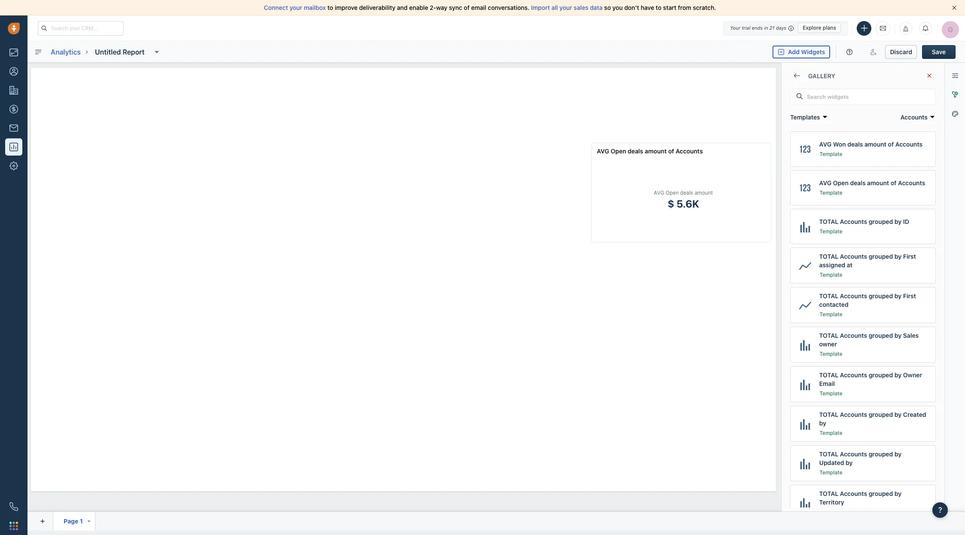 Task type: vqa. For each thing, say whether or not it's contained in the screenshot.
left day
no



Task type: describe. For each thing, give the bounding box(es) containing it.
ends
[[752, 25, 763, 31]]

phone element
[[5, 498, 22, 515]]

2-
[[430, 4, 436, 11]]

email
[[471, 4, 486, 11]]

connect your mailbox to improve deliverability and enable 2-way sync of email conversations. import all your sales data so you don't have to start from scratch.
[[264, 4, 716, 11]]

deliverability
[[359, 4, 396, 11]]

mailbox
[[304, 4, 326, 11]]

all
[[552, 4, 558, 11]]

and
[[397, 4, 408, 11]]

way
[[436, 4, 447, 11]]

explore plans link
[[798, 23, 841, 33]]

sales
[[574, 4, 589, 11]]

2 your from the left
[[560, 4, 572, 11]]

improve
[[335, 4, 358, 11]]

you
[[613, 4, 623, 11]]

so
[[604, 4, 611, 11]]

from
[[678, 4, 692, 11]]

1 your from the left
[[290, 4, 302, 11]]

import
[[531, 4, 550, 11]]

of
[[464, 4, 470, 11]]

connect
[[264, 4, 288, 11]]

import all your sales data link
[[531, 4, 604, 11]]

explore plans
[[803, 24, 836, 31]]

freshworks switcher image
[[9, 522, 18, 530]]

data
[[590, 4, 603, 11]]

2 to from the left
[[656, 4, 662, 11]]

trial
[[742, 25, 751, 31]]



Task type: locate. For each thing, give the bounding box(es) containing it.
sync
[[449, 4, 462, 11]]

your
[[730, 25, 741, 31]]

your
[[290, 4, 302, 11], [560, 4, 572, 11]]

0 horizontal spatial your
[[290, 4, 302, 11]]

days
[[776, 25, 787, 31]]

to right the mailbox
[[327, 4, 333, 11]]

close image
[[952, 6, 957, 10]]

plans
[[823, 24, 836, 31]]

1 horizontal spatial your
[[560, 4, 572, 11]]

send email image
[[880, 24, 886, 32]]

have
[[641, 4, 654, 11]]

your left the mailbox
[[290, 4, 302, 11]]

conversations.
[[488, 4, 530, 11]]

explore
[[803, 24, 822, 31]]

Search your CRM... text field
[[38, 21, 124, 35]]

start
[[663, 4, 677, 11]]

scratch.
[[693, 4, 716, 11]]

don't
[[624, 4, 639, 11]]

21
[[770, 25, 775, 31]]

to
[[327, 4, 333, 11], [656, 4, 662, 11]]

in
[[764, 25, 768, 31]]

1 to from the left
[[327, 4, 333, 11]]

your trial ends in 21 days
[[730, 25, 787, 31]]

to left start
[[656, 4, 662, 11]]

connect your mailbox link
[[264, 4, 327, 11]]

your right all
[[560, 4, 572, 11]]

phone image
[[9, 502, 18, 511]]

0 horizontal spatial to
[[327, 4, 333, 11]]

enable
[[409, 4, 428, 11]]

1 horizontal spatial to
[[656, 4, 662, 11]]



